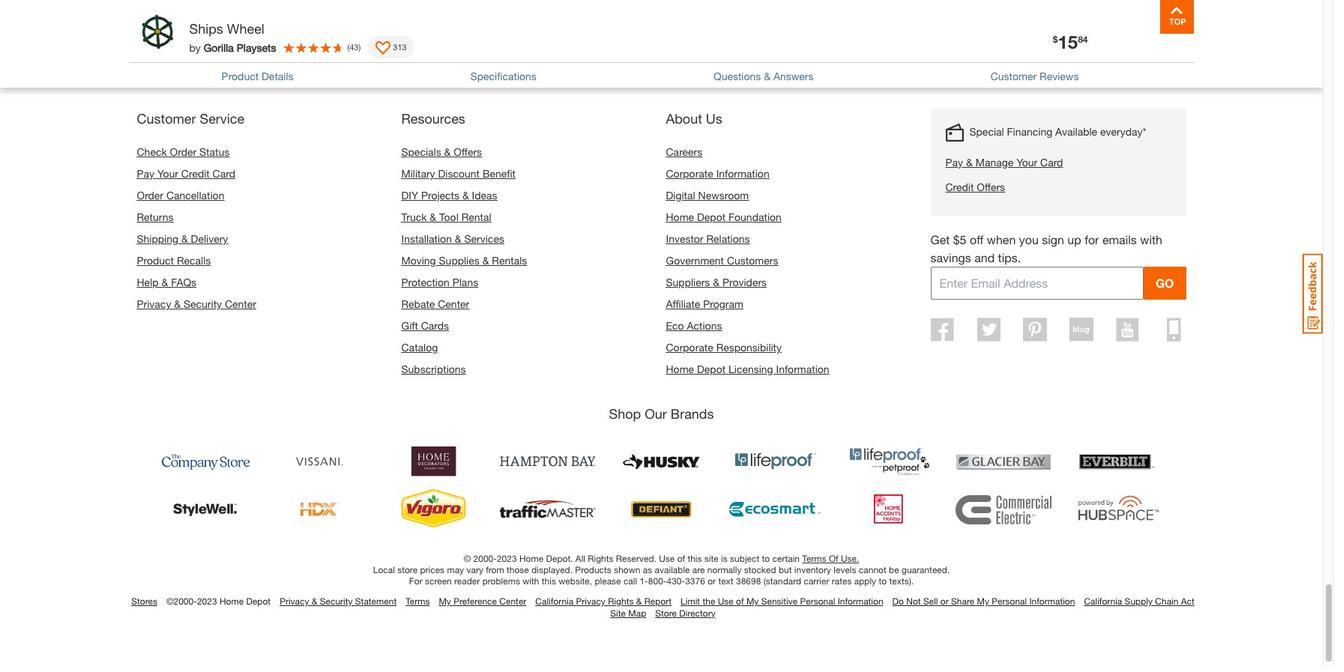 Task type: vqa. For each thing, say whether or not it's contained in the screenshot.
Questions & Answers button
yes



Task type: locate. For each thing, give the bounding box(es) containing it.
my down screen
[[439, 596, 451, 607]]

& down government customers
[[713, 276, 720, 289]]

this
[[688, 553, 702, 565], [542, 576, 556, 587]]

0 horizontal spatial credit
[[181, 167, 210, 180]]

0 horizontal spatial use
[[659, 553, 675, 565]]

the company store image
[[158, 441, 254, 483]]

certain
[[773, 553, 800, 565]]

home depot blog image
[[1070, 318, 1094, 342]]

help & faqs
[[137, 276, 197, 289]]

personal right share
[[992, 596, 1027, 607]]

1 vertical spatial terms
[[406, 596, 430, 607]]

order up returns
[[137, 189, 163, 202]]

0 horizontal spatial privacy
[[137, 298, 171, 311]]

rentals
[[492, 254, 527, 267]]

0 vertical spatial use
[[659, 553, 675, 565]]

& left the manage
[[967, 156, 973, 169]]

1 vertical spatial this
[[542, 576, 556, 587]]

help?
[[891, 71, 918, 84]]

ecosmart image
[[728, 489, 824, 531]]

california down website,
[[536, 596, 574, 607]]

installation & services link
[[402, 233, 505, 245]]

38698
[[736, 576, 761, 587]]

& up military discount benefit
[[444, 146, 451, 158]]

personal down carrier
[[800, 596, 836, 607]]

customer for customer reviews
[[991, 70, 1037, 82]]

customer reviews
[[991, 70, 1079, 82]]

supplies
[[439, 254, 480, 267]]

or left text
[[708, 576, 716, 587]]

installation & services
[[402, 233, 505, 245]]

husky image
[[614, 441, 710, 483]]

0 horizontal spatial your
[[157, 167, 178, 180]]

0 horizontal spatial call
[[624, 576, 637, 587]]

rebate center link
[[402, 298, 470, 311]]

& right help at the top left
[[162, 276, 168, 289]]

corporate down eco actions link
[[666, 341, 714, 354]]

personal for my
[[992, 596, 1027, 607]]

product details
[[222, 70, 294, 82]]

my down 38698
[[747, 596, 759, 607]]

subject
[[730, 553, 760, 565]]

offers down the manage
[[977, 181, 1006, 194]]

1 vertical spatial security
[[320, 596, 353, 607]]

glacier bay image
[[956, 441, 1052, 483]]

0 horizontal spatial my
[[439, 596, 451, 607]]

1 horizontal spatial to
[[879, 576, 887, 587]]

0 horizontal spatial of
[[678, 553, 685, 565]]

1 horizontal spatial use
[[718, 596, 734, 607]]

terms down for
[[406, 596, 430, 607]]

privacy for privacy & security statement
[[280, 596, 309, 607]]

personal for sensitive
[[800, 596, 836, 607]]

& left statement
[[312, 596, 317, 607]]

specials & offers link
[[402, 146, 482, 158]]

1 horizontal spatial 2023
[[497, 553, 517, 565]]

your up order cancellation link
[[157, 167, 178, 180]]

& left answers
[[764, 70, 771, 82]]

0 vertical spatial 1-
[[1003, 71, 1013, 84]]

0 vertical spatial corporate
[[666, 167, 714, 180]]

2 corporate from the top
[[666, 341, 714, 354]]

savings
[[931, 251, 972, 265]]

1 vertical spatial or
[[941, 596, 949, 607]]

home depot foundation link
[[666, 211, 782, 224]]

returns link
[[137, 211, 174, 224]]

security left statement
[[320, 596, 353, 607]]

home-
[[1035, 71, 1072, 84]]

& for shipping & delivery
[[181, 233, 188, 245]]

1 horizontal spatial call
[[955, 71, 971, 84]]

& for installation & services
[[455, 233, 462, 245]]

security down faqs
[[184, 298, 222, 311]]

1 horizontal spatial security
[[320, 596, 353, 607]]

1 horizontal spatial personal
[[992, 596, 1027, 607]]

1 vertical spatial with
[[523, 576, 539, 587]]

protection plans
[[402, 276, 479, 289]]

0 vertical spatial with
[[1141, 233, 1163, 247]]

protection
[[402, 276, 450, 289]]

0 horizontal spatial card
[[213, 167, 235, 180]]

0 horizontal spatial 800-
[[648, 576, 667, 587]]

of down 38698
[[736, 596, 744, 607]]

by gorilla playsets
[[189, 41, 276, 54]]

of
[[678, 553, 685, 565], [736, 596, 744, 607]]

0 horizontal spatial security
[[184, 298, 222, 311]]

apply
[[855, 576, 877, 587]]

guaranteed.
[[902, 565, 950, 576]]

terms left "of"
[[803, 553, 827, 565]]

credit up cancellation
[[181, 167, 210, 180]]

special financing available everyday*
[[970, 125, 1147, 138]]

0 horizontal spatial customer
[[137, 110, 196, 127]]

tips.
[[998, 251, 1021, 265]]

home depot foundation
[[666, 211, 782, 224]]

1 horizontal spatial customer
[[991, 70, 1037, 82]]

be
[[889, 565, 900, 576]]

credit down pay & manage your card
[[946, 181, 974, 194]]

terms of use. link
[[803, 553, 860, 565]]

rights right all
[[588, 553, 614, 565]]

0 vertical spatial of
[[678, 553, 685, 565]]

returns
[[137, 211, 174, 224]]

313 button
[[368, 36, 414, 58]]

catalog link
[[402, 341, 438, 354]]

display image
[[376, 41, 391, 56]]

home decorators collection image
[[386, 441, 482, 483]]

customers
[[727, 254, 779, 267]]

1 california from the left
[[536, 596, 574, 607]]

1 vertical spatial order
[[137, 189, 163, 202]]

0 vertical spatial depot
[[697, 211, 726, 224]]

1 vertical spatial 2023
[[197, 596, 217, 607]]

this down depot.
[[542, 576, 556, 587]]

trafficmaster image
[[500, 489, 596, 531]]

1 horizontal spatial 1-
[[1003, 71, 1013, 84]]

product
[[222, 70, 259, 82], [137, 254, 174, 267]]

financing
[[1007, 125, 1053, 138]]

800- up report
[[648, 576, 667, 587]]

suppliers
[[666, 276, 710, 289]]

1 vertical spatial customer
[[137, 110, 196, 127]]

& for questions & answers
[[764, 70, 771, 82]]

1 horizontal spatial 800-
[[1013, 71, 1035, 84]]

call
[[955, 71, 971, 84], [624, 576, 637, 587]]

gift cards
[[402, 320, 449, 332]]

privacy for privacy & security center
[[137, 298, 171, 311]]

2 horizontal spatial center
[[500, 596, 527, 607]]

all
[[576, 553, 586, 565]]

& up recalls
[[181, 233, 188, 245]]

customer right us
[[991, 70, 1037, 82]]

1 horizontal spatial of
[[736, 596, 744, 607]]

product down by gorilla playsets
[[222, 70, 259, 82]]

1 vertical spatial corporate
[[666, 341, 714, 354]]

2 personal from the left
[[992, 596, 1027, 607]]

0 horizontal spatial order
[[137, 189, 163, 202]]

product for product recalls
[[137, 254, 174, 267]]

corporate information
[[666, 167, 770, 180]]

product down the shipping at the left top of page
[[137, 254, 174, 267]]

home accents holiday image
[[842, 489, 938, 531]]

center down the plans
[[438, 298, 470, 311]]

stores
[[131, 596, 157, 607]]

1 corporate from the top
[[666, 167, 714, 180]]

& down faqs
[[174, 298, 181, 311]]

licensing
[[729, 363, 774, 376]]

0 horizontal spatial this
[[542, 576, 556, 587]]

to left certain
[[762, 553, 770, 565]]

1 vertical spatial of
[[736, 596, 744, 607]]

1 horizontal spatial center
[[438, 298, 470, 311]]

to left be
[[879, 576, 887, 587]]

0 horizontal spatial with
[[523, 576, 539, 587]]

1- down reserved.
[[640, 576, 648, 587]]

use right as on the bottom left
[[659, 553, 675, 565]]

playsets
[[237, 41, 276, 54]]

center down problems
[[500, 596, 527, 607]]

off
[[970, 233, 984, 247]]

this left site
[[688, 553, 702, 565]]

& up supplies
[[455, 233, 462, 245]]

emails
[[1103, 233, 1137, 247]]

1 horizontal spatial pay
[[946, 156, 964, 169]]

1 vertical spatial product
[[137, 254, 174, 267]]

0 vertical spatial customer
[[991, 70, 1037, 82]]

of left are
[[678, 553, 685, 565]]

services
[[465, 233, 505, 245]]

1-800-home-depot link
[[1003, 70, 1190, 86]]

1 vertical spatial offers
[[977, 181, 1006, 194]]

home depot mobile apps image
[[1167, 318, 1182, 342]]

california left supply
[[1085, 596, 1123, 607]]

0 vertical spatial 800-
[[1013, 71, 1035, 84]]

use right "the"
[[718, 596, 734, 607]]

or right sell
[[941, 596, 949, 607]]

1 vertical spatial to
[[879, 576, 887, 587]]

call left us
[[955, 71, 971, 84]]

1 horizontal spatial my
[[747, 596, 759, 607]]

california for california privacy rights & report
[[536, 596, 574, 607]]

vissani image
[[272, 441, 368, 483]]

order
[[170, 146, 197, 158], [137, 189, 163, 202]]

depot for licensing
[[697, 363, 726, 376]]

everbilt image
[[1070, 441, 1166, 483]]

everyday*
[[1101, 125, 1147, 138]]

0 vertical spatial terms
[[803, 553, 827, 565]]

800- right 'at:'
[[1013, 71, 1035, 84]]

privacy
[[137, 298, 171, 311], [280, 596, 309, 607], [576, 596, 606, 607]]

use
[[659, 553, 675, 565], [718, 596, 734, 607]]

2 california from the left
[[1085, 596, 1123, 607]]

with inside © 2000-2023 home depot. all rights reserved. use of this site is subject to certain terms of use. local store prices may vary from those displayed. products shown as available are normally stocked but inventory levels cannot be guaranteed. for screen reader problems with this website, please call 1-800-430-3376 or text 38698 (standard carrier rates apply to texts).
[[523, 576, 539, 587]]

chain
[[1156, 596, 1179, 607]]

1 vertical spatial 1-
[[640, 576, 648, 587]]

call inside © 2000-2023 home depot. all rights reserved. use of this site is subject to certain terms of use. local store prices may vary from those displayed. products shown as available are normally stocked but inventory levels cannot be guaranteed. for screen reader problems with this website, please call 1-800-430-3376 or text 38698 (standard carrier rates apply to texts).
[[624, 576, 637, 587]]

rights down please
[[608, 596, 634, 607]]

0 vertical spatial rights
[[588, 553, 614, 565]]

0 horizontal spatial terms
[[406, 596, 430, 607]]

home left depot.
[[520, 553, 544, 565]]

defiant image
[[614, 489, 710, 531]]

pay & manage your card
[[946, 156, 1064, 169]]

0 vertical spatial call
[[955, 71, 971, 84]]

1 vertical spatial depot
[[697, 363, 726, 376]]

problems
[[483, 576, 520, 587]]

pay up the credit offers
[[946, 156, 964, 169]]

© 2000-2023 home depot. all rights reserved. use of this site is subject to certain terms of use. local store prices may vary from those displayed. products shown as available are normally stocked but inventory levels cannot be guaranteed. for screen reader problems with this website, please call 1-800-430-3376 or text 38698 (standard carrier rates apply to texts).
[[373, 553, 950, 587]]

product details button
[[222, 68, 294, 84], [222, 68, 294, 84]]

card down status
[[213, 167, 235, 180]]

1 vertical spatial 800-
[[648, 576, 667, 587]]

investor relations link
[[666, 233, 750, 245]]

0 horizontal spatial california
[[536, 596, 574, 607]]

1 vertical spatial credit
[[946, 181, 974, 194]]

home
[[666, 211, 694, 224], [666, 363, 694, 376], [520, 553, 544, 565], [220, 596, 244, 607]]

with right emails
[[1141, 233, 1163, 247]]

us
[[706, 110, 723, 127]]

& left tool
[[430, 211, 437, 224]]

with right problems
[[523, 576, 539, 587]]

order cancellation
[[137, 189, 225, 202]]

government
[[666, 254, 724, 267]]

call left as on the bottom left
[[624, 576, 637, 587]]

& for privacy & security center
[[174, 298, 181, 311]]

& for privacy & security statement
[[312, 596, 317, 607]]

1 horizontal spatial privacy
[[280, 596, 309, 607]]

you
[[1020, 233, 1039, 247]]

responsibility
[[717, 341, 782, 354]]

vigoro image
[[386, 489, 482, 531]]

2 vertical spatial depot
[[246, 596, 271, 607]]

your down the financing
[[1017, 156, 1038, 169]]

use.
[[841, 553, 860, 565]]

or inside © 2000-2023 home depot. all rights reserved. use of this site is subject to certain terms of use. local store prices may vary from those displayed. products shown as available are normally stocked but inventory levels cannot be guaranteed. for screen reader problems with this website, please call 1-800-430-3376 or text 38698 (standard carrier rates apply to texts).
[[708, 576, 716, 587]]

& for help & faqs
[[162, 276, 168, 289]]

1 horizontal spatial with
[[1141, 233, 1163, 247]]

1 horizontal spatial terms
[[803, 553, 827, 565]]

1 horizontal spatial or
[[941, 596, 949, 607]]

reserved.
[[616, 553, 657, 565]]

installation
[[402, 233, 452, 245]]

0 horizontal spatial personal
[[800, 596, 836, 607]]

personal
[[800, 596, 836, 607], [992, 596, 1027, 607]]

inventory
[[795, 565, 832, 576]]

1 horizontal spatial this
[[688, 553, 702, 565]]

2023 right stores link
[[197, 596, 217, 607]]

details
[[262, 70, 294, 82]]

2 horizontal spatial my
[[977, 596, 990, 607]]

website,
[[559, 576, 592, 587]]

& for suppliers & providers
[[713, 276, 720, 289]]

card up credit offers link
[[1041, 156, 1064, 169]]

corporate down careers 'link'
[[666, 167, 714, 180]]

rights inside © 2000-2023 home depot. all rights reserved. use of this site is subject to certain terms of use. local store prices may vary from those displayed. products shown as available are normally stocked but inventory levels cannot be guaranteed. for screen reader problems with this website, please call 1-800-430-3376 or text 38698 (standard carrier rates apply to texts).
[[588, 553, 614, 565]]

subscriptions
[[402, 363, 466, 376]]

offers up discount
[[454, 146, 482, 158]]

0 vertical spatial security
[[184, 298, 222, 311]]

1 horizontal spatial product
[[222, 70, 259, 82]]

use inside © 2000-2023 home depot. all rights reserved. use of this site is subject to certain terms of use. local store prices may vary from those displayed. products shown as available are normally stocked but inventory levels cannot be guaranteed. for screen reader problems with this website, please call 1-800-430-3376 or text 38698 (standard carrier rates apply to texts).
[[659, 553, 675, 565]]

2000-
[[474, 553, 497, 565]]

but
[[779, 565, 792, 576]]

shipping
[[137, 233, 178, 245]]

order up pay your credit card
[[170, 146, 197, 158]]

hdx image
[[272, 489, 368, 531]]

0 horizontal spatial to
[[762, 553, 770, 565]]

1 vertical spatial use
[[718, 596, 734, 607]]

home depot on youtube image
[[1117, 318, 1140, 342]]

need
[[863, 71, 888, 84]]

0 horizontal spatial 1-
[[640, 576, 648, 587]]

home depot on twitter image
[[978, 318, 1001, 342]]

california for california supply chain act
[[1085, 596, 1123, 607]]

truck & tool rental link
[[402, 211, 492, 224]]

my right share
[[977, 596, 990, 607]]

depot for foundation
[[697, 211, 726, 224]]

Enter Email Address text field
[[931, 267, 1144, 300]]

home down digital
[[666, 211, 694, 224]]

0 vertical spatial order
[[170, 146, 197, 158]]

limit the use of my sensitive personal information
[[681, 596, 884, 607]]

customer up "check"
[[137, 110, 196, 127]]

pay down "check"
[[137, 167, 155, 180]]

1 personal from the left
[[800, 596, 836, 607]]

0 vertical spatial or
[[708, 576, 716, 587]]

1- right 'at:'
[[1003, 71, 1013, 84]]

terms
[[803, 553, 827, 565], [406, 596, 430, 607]]

1- inside © 2000-2023 home depot. all rights reserved. use of this site is subject to certain terms of use. local store prices may vary from those displayed. products shown as available are normally stocked but inventory levels cannot be guaranteed. for screen reader problems with this website, please call 1-800-430-3376 or text 38698 (standard carrier rates apply to texts).
[[640, 576, 648, 587]]

1 horizontal spatial california
[[1085, 596, 1123, 607]]

0 vertical spatial product
[[222, 70, 259, 82]]

center down delivery
[[225, 298, 256, 311]]

specifications
[[471, 70, 537, 82]]

0 vertical spatial offers
[[454, 146, 482, 158]]

1 vertical spatial call
[[624, 576, 637, 587]]

0 vertical spatial 2023
[[497, 553, 517, 565]]

supply
[[1125, 596, 1153, 607]]

screen
[[425, 576, 452, 587]]

0 horizontal spatial or
[[708, 576, 716, 587]]

2023 up problems
[[497, 553, 517, 565]]

benefit
[[483, 167, 516, 180]]

0 horizontal spatial pay
[[137, 167, 155, 180]]

0 horizontal spatial product
[[137, 254, 174, 267]]

3 my from the left
[[977, 596, 990, 607]]



Task type: describe. For each thing, give the bounding box(es) containing it.
1 horizontal spatial offers
[[977, 181, 1006, 194]]

privacy & security center link
[[137, 298, 256, 311]]

terms link
[[406, 596, 430, 607]]

pay & manage your card link
[[946, 155, 1147, 170]]

questions
[[714, 70, 761, 82]]

customer service
[[137, 110, 245, 127]]

of inside © 2000-2023 home depot. all rights reserved. use of this site is subject to certain terms of use. local store prices may vary from those displayed. products shown as available are normally stocked but inventory levels cannot be guaranteed. for screen reader problems with this website, please call 1-800-430-3376 or text 38698 (standard carrier rates apply to texts).
[[678, 553, 685, 565]]

corporate for corporate responsibility
[[666, 341, 714, 354]]

subscriptions link
[[402, 363, 466, 376]]

rebate
[[402, 298, 435, 311]]

ships wheel
[[189, 20, 265, 37]]

moving supplies & rentals link
[[402, 254, 527, 267]]

recalls
[[177, 254, 211, 267]]

security for statement
[[320, 596, 353, 607]]

1 horizontal spatial your
[[1017, 156, 1038, 169]]

military
[[402, 167, 435, 180]]

gift cards link
[[402, 320, 449, 332]]

shipping & delivery link
[[137, 233, 228, 245]]

security for center
[[184, 298, 222, 311]]

1 horizontal spatial order
[[170, 146, 197, 158]]

resources
[[402, 110, 466, 127]]

do not sell or share my personal information link
[[893, 596, 1076, 607]]

& for specials & offers
[[444, 146, 451, 158]]

credit offers
[[946, 181, 1006, 194]]

0 vertical spatial this
[[688, 553, 702, 565]]

privacy & security center
[[137, 298, 256, 311]]

report
[[645, 596, 672, 607]]

status
[[199, 146, 230, 158]]

military discount benefit
[[402, 167, 516, 180]]

rental
[[462, 211, 492, 224]]

& left report
[[636, 596, 642, 607]]

by
[[189, 41, 201, 54]]

1 horizontal spatial card
[[1041, 156, 1064, 169]]

special
[[970, 125, 1005, 138]]

service
[[200, 110, 245, 127]]

moving supplies & rentals
[[402, 254, 527, 267]]

california supply chain act
[[1085, 596, 1195, 607]]

1 vertical spatial rights
[[608, 596, 634, 607]]

& for pay & manage your card
[[967, 156, 973, 169]]

about us
[[666, 110, 723, 127]]

military discount benefit link
[[402, 167, 516, 180]]

84
[[1078, 34, 1088, 45]]

doers
[[167, 69, 204, 86]]

pay for pay & manage your card
[[946, 156, 964, 169]]

product for product details
[[222, 70, 259, 82]]

15
[[1058, 31, 1078, 52]]

with inside get $5 off when you sign up for emails with savings and tips.
[[1141, 233, 1163, 247]]

store
[[398, 565, 418, 576]]

newsroom
[[698, 189, 749, 202]]

sensitive
[[762, 596, 798, 607]]

careers link
[[666, 146, 703, 158]]

430-
[[667, 576, 685, 587]]

home depot on pinterest image
[[1024, 318, 1047, 342]]

affiliate program
[[666, 298, 744, 311]]

pay for pay your credit card
[[137, 167, 155, 180]]

our
[[645, 406, 667, 422]]

0 horizontal spatial center
[[225, 298, 256, 311]]

share
[[952, 596, 975, 607]]

0 horizontal spatial 2023
[[197, 596, 217, 607]]

do
[[893, 596, 904, 607]]

& for truck & tool rental
[[430, 211, 437, 224]]

affiliate program link
[[666, 298, 744, 311]]

1 my from the left
[[439, 596, 451, 607]]

0 horizontal spatial offers
[[454, 146, 482, 158]]

corporate for corporate information
[[666, 167, 714, 180]]

©2000-2023 home depot
[[166, 596, 271, 607]]

hubspace smart home image
[[1070, 489, 1166, 531]]

eco actions
[[666, 320, 722, 332]]

reader
[[454, 576, 480, 587]]

lifeproof flooring image
[[728, 441, 824, 483]]

providers
[[723, 276, 767, 289]]

terms inside © 2000-2023 home depot. all rights reserved. use of this site is subject to certain terms of use. local store prices may vary from those displayed. products shown as available are normally stocked but inventory levels cannot be guaranteed. for screen reader problems with this website, please call 1-800-430-3376 or text 38698 (standard carrier rates apply to texts).
[[803, 553, 827, 565]]

lifeproof with petproof technology carpet image
[[842, 441, 938, 483]]

home right ©2000-
[[220, 596, 244, 607]]

2 my from the left
[[747, 596, 759, 607]]

done™
[[269, 69, 315, 86]]

( 43 )
[[347, 42, 361, 52]]

hampton bay image
[[500, 441, 596, 483]]

)
[[359, 42, 361, 52]]

available
[[1056, 125, 1098, 138]]

sell
[[924, 596, 938, 607]]

government customers link
[[666, 254, 779, 267]]

for
[[409, 576, 423, 587]]

levels
[[834, 565, 857, 576]]

800- inside © 2000-2023 home depot. all rights reserved. use of this site is subject to certain terms of use. local store prices may vary from those displayed. products shown as available are normally stocked but inventory levels cannot be guaranteed. for screen reader problems with this website, please call 1-800-430-3376 or text 38698 (standard carrier rates apply to texts).
[[648, 576, 667, 587]]

customer for customer service
[[137, 110, 196, 127]]

privacy & security statement
[[280, 596, 397, 607]]

shop
[[609, 406, 641, 422]]

& left 'ideas' at top left
[[463, 189, 469, 202]]

from
[[486, 565, 504, 576]]

home down eco
[[666, 363, 694, 376]]

of
[[829, 553, 839, 565]]

text
[[719, 576, 734, 587]]

statement
[[355, 596, 397, 607]]

corporate responsibility
[[666, 341, 782, 354]]

stylewell image
[[158, 489, 254, 531]]

home depot on facebook image
[[931, 318, 954, 342]]

feedback link image
[[1303, 253, 1323, 334]]

top button
[[1160, 0, 1194, 34]]

normally
[[708, 565, 742, 576]]

reviews
[[1040, 70, 1079, 82]]

2023 inside © 2000-2023 home depot. all rights reserved. use of this site is subject to certain terms of use. local store prices may vary from those displayed. products shown as available are normally stocked but inventory levels cannot be guaranteed. for screen reader problems with this website, please call 1-800-430-3376 or text 38698 (standard carrier rates apply to texts).
[[497, 553, 517, 565]]

go button
[[1144, 267, 1187, 300]]

commercial electric image
[[956, 489, 1052, 531]]

help
[[137, 276, 159, 289]]

diy projects & ideas
[[402, 189, 498, 202]]

pay your credit card link
[[137, 167, 235, 180]]

do not sell or share my personal information
[[893, 596, 1076, 607]]

get $5 off when you sign up for emails with savings and tips.
[[931, 233, 1163, 265]]

how
[[134, 69, 163, 86]]

california privacy rights & report link
[[536, 596, 672, 607]]

digital
[[666, 189, 696, 202]]

0 vertical spatial credit
[[181, 167, 210, 180]]

1 horizontal spatial credit
[[946, 181, 974, 194]]

home inside © 2000-2023 home depot. all rights reserved. use of this site is subject to certain terms of use. local store prices may vary from those displayed. products shown as available are normally stocked but inventory levels cannot be guaranteed. for screen reader problems with this website, please call 1-800-430-3376 or text 38698 (standard carrier rates apply to texts).
[[520, 553, 544, 565]]

product image image
[[133, 7, 182, 56]]

shipping & delivery
[[137, 233, 228, 245]]

are
[[693, 565, 705, 576]]

vary
[[467, 565, 484, 576]]

0 vertical spatial to
[[762, 553, 770, 565]]

limit the use of my sensitive personal information link
[[681, 596, 884, 607]]

& down services
[[483, 254, 489, 267]]

specials
[[402, 146, 441, 158]]

pay your credit card
[[137, 167, 235, 180]]

2 horizontal spatial privacy
[[576, 596, 606, 607]]

please
[[921, 71, 953, 84]]

cancellation
[[166, 189, 225, 202]]

for
[[1085, 233, 1100, 247]]



